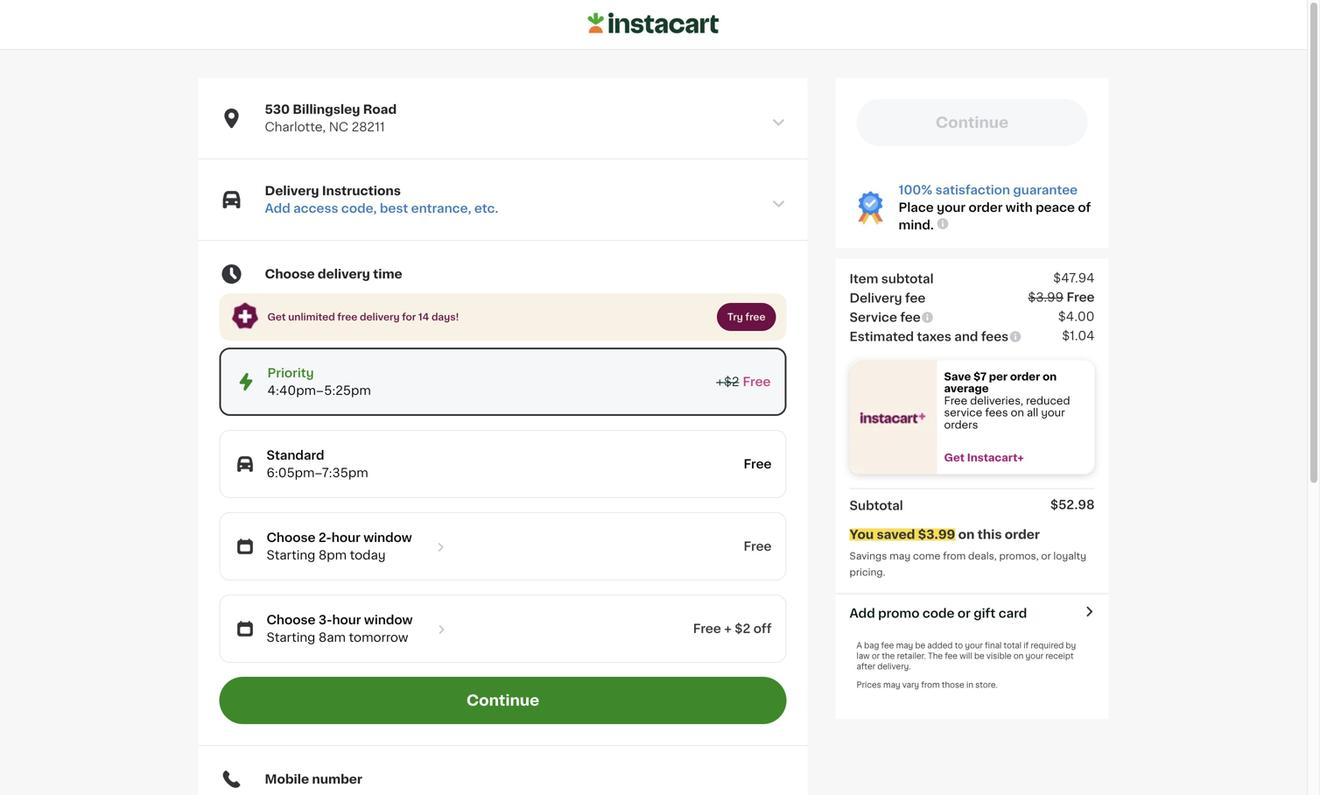 Task type: vqa. For each thing, say whether or not it's contained in the screenshot.
Place Your Order With Peace Of Mind.
yes



Task type: describe. For each thing, give the bounding box(es) containing it.
deals,
[[968, 551, 997, 561]]

guarantee
[[1013, 184, 1078, 196]]

4:40pm–5:25pm
[[267, 384, 371, 397]]

add promo code or gift card button
[[850, 605, 1027, 622]]

free inside save $7 per order on average free deliveries, reduced service fees on all your orders
[[944, 396, 968, 406]]

saved
[[877, 528, 915, 541]]

place
[[899, 201, 934, 214]]

instructions
[[322, 185, 401, 197]]

after
[[857, 663, 876, 671]]

delivery instructions image
[[771, 196, 787, 212]]

get for get instacart+
[[944, 453, 965, 463]]

your inside save $7 per order on average free deliveries, reduced service fees on all your orders
[[1041, 408, 1065, 418]]

$2
[[735, 623, 751, 635]]

pricing.
[[850, 567, 886, 577]]

code,
[[341, 202, 377, 215]]

free up $4.00
[[1067, 291, 1095, 303]]

for
[[402, 312, 416, 322]]

a bag fee may be added to your final total if required by law or the retailer. the fee will be visible on your receipt after delivery.
[[857, 642, 1076, 671]]

delivery.
[[878, 663, 911, 671]]

get instacart+
[[944, 453, 1024, 463]]

$1.04
[[1062, 330, 1095, 342]]

savings
[[850, 551, 887, 561]]

on inside a bag fee may be added to your final total if required by law or the retailer. the fee will be visible on your receipt after delivery.
[[1014, 652, 1024, 660]]

1 horizontal spatial be
[[975, 652, 985, 660]]

try
[[727, 312, 743, 322]]

time
[[373, 268, 402, 280]]

order inside place your order with peace of mind.
[[969, 201, 1003, 214]]

will
[[960, 652, 973, 660]]

subtotal
[[882, 273, 934, 285]]

item subtotal
[[850, 273, 934, 285]]

free down '+$2 free'
[[744, 458, 772, 470]]

3-
[[319, 614, 332, 626]]

number
[[312, 773, 362, 785]]

service
[[850, 311, 897, 324]]

mobile
[[265, 773, 309, 785]]

530 billingsley road charlotte, nc 28211
[[265, 103, 397, 133]]

come
[[913, 551, 941, 561]]

or inside savings may come from deals, promos, or loyalty pricing.
[[1041, 551, 1051, 561]]

nc
[[329, 121, 349, 133]]

delivery inside announcement region
[[360, 312, 400, 322]]

2 vertical spatial order
[[1005, 528, 1040, 541]]

best
[[380, 202, 408, 215]]

continue
[[467, 693, 539, 708]]

1 vertical spatial $3.99
[[918, 528, 956, 541]]

may for vary
[[883, 681, 901, 689]]

free up off
[[744, 540, 772, 553]]

or inside a bag fee may be added to your final total if required by law or the retailer. the fee will be visible on your receipt after delivery.
[[872, 652, 880, 660]]

free left + at right
[[693, 623, 721, 635]]

prices may vary from those in store.
[[857, 681, 998, 689]]

road
[[363, 103, 397, 116]]

days!
[[432, 312, 459, 322]]

6:05pm–7:35pm
[[267, 467, 368, 479]]

save $7 per order on average free deliveries, reduced service fees on all your orders
[[944, 372, 1073, 430]]

on left this
[[958, 528, 975, 541]]

required
[[1031, 642, 1064, 650]]

delivery address image
[[771, 115, 787, 130]]

add inside delivery instructions add access code, best entrance, etc.
[[265, 202, 290, 215]]

100%
[[899, 184, 933, 196]]

charlotte,
[[265, 121, 326, 133]]

free right +$2 in the top of the page
[[743, 376, 771, 388]]

choose 2-hour window starting 8pm today
[[267, 532, 412, 561]]

order inside save $7 per order on average free deliveries, reduced service fees on all your orders
[[1010, 372, 1040, 382]]

card
[[999, 607, 1027, 620]]

may for come
[[890, 551, 911, 561]]

gift
[[974, 607, 996, 620]]

standard
[[267, 449, 324, 462]]

delivery instructions add access code, best entrance, etc.
[[265, 185, 499, 215]]

service fee
[[850, 311, 921, 324]]

visible
[[987, 652, 1012, 660]]

+$2
[[716, 376, 739, 388]]

of
[[1078, 201, 1091, 214]]

$3.99 free
[[1028, 291, 1095, 303]]

$7
[[974, 372, 987, 382]]

today
[[350, 549, 386, 561]]

if
[[1024, 642, 1029, 650]]

loyalty
[[1054, 551, 1087, 561]]

taxes
[[917, 331, 952, 343]]

choose for choose 2-hour window starting 8pm today
[[267, 532, 316, 544]]

mind.
[[899, 219, 934, 231]]

1 horizontal spatial $3.99
[[1028, 291, 1064, 303]]

get unlimited free delivery for 14 days!
[[267, 312, 459, 322]]

estimated taxes and fees
[[850, 331, 1009, 343]]

tomorrow
[[349, 631, 408, 644]]

those
[[942, 681, 965, 689]]

+$2 free
[[716, 376, 771, 388]]

fee up the estimated taxes and fees on the right
[[900, 311, 921, 324]]

starting for choose 2-hour window starting 8pm today
[[267, 549, 315, 561]]

your down if
[[1026, 652, 1044, 660]]



Task type: locate. For each thing, give the bounding box(es) containing it.
choose delivery time
[[265, 268, 402, 280]]

1 horizontal spatial or
[[958, 607, 971, 620]]

0 horizontal spatial be
[[915, 642, 926, 650]]

fee down subtotal
[[905, 292, 926, 304]]

or down bag
[[872, 652, 880, 660]]

0 horizontal spatial from
[[921, 681, 940, 689]]

may
[[890, 551, 911, 561], [896, 642, 913, 650], [883, 681, 901, 689]]

total
[[1004, 642, 1022, 650]]

code
[[923, 607, 955, 620]]

1 vertical spatial delivery
[[360, 312, 400, 322]]

prices
[[857, 681, 881, 689]]

1 free from the left
[[337, 312, 358, 322]]

window inside choose 2-hour window starting 8pm today
[[364, 532, 412, 544]]

be up retailer.
[[915, 642, 926, 650]]

on up reduced
[[1043, 372, 1057, 382]]

the
[[928, 652, 943, 660]]

delivery left time
[[318, 268, 370, 280]]

2 horizontal spatial or
[[1041, 551, 1051, 561]]

your up will
[[965, 642, 983, 650]]

delivery up service
[[850, 292, 902, 304]]

announcement region
[[219, 293, 787, 341]]

window inside choose 3-hour window starting 8am tomorrow
[[364, 614, 413, 626]]

get down the orders
[[944, 453, 965, 463]]

subtotal
[[850, 500, 903, 512]]

1 vertical spatial window
[[364, 614, 413, 626]]

1 window from the top
[[364, 532, 412, 544]]

free up service on the right of page
[[944, 396, 968, 406]]

1 vertical spatial or
[[958, 607, 971, 620]]

delivery left for
[[360, 312, 400, 322]]

choose for choose 3-hour window starting 8am tomorrow
[[267, 614, 316, 626]]

may up retailer.
[[896, 642, 913, 650]]

hour inside choose 3-hour window starting 8am tomorrow
[[332, 614, 361, 626]]

priority 4:40pm–5:25pm
[[267, 367, 371, 397]]

free
[[1067, 291, 1095, 303], [743, 376, 771, 388], [944, 396, 968, 406], [744, 458, 772, 470], [744, 540, 772, 553], [693, 623, 721, 635]]

8am
[[319, 631, 346, 644]]

from
[[943, 551, 966, 561], [921, 681, 940, 689]]

+
[[724, 623, 732, 635]]

be right will
[[975, 652, 985, 660]]

order up promos,
[[1005, 528, 1040, 541]]

1 starting from the top
[[267, 549, 315, 561]]

hour for 8am
[[332, 614, 361, 626]]

530
[[265, 103, 290, 116]]

delivery
[[318, 268, 370, 280], [360, 312, 400, 322]]

window
[[364, 532, 412, 544], [364, 614, 413, 626]]

instacart+
[[967, 453, 1024, 463]]

$3.99
[[1028, 291, 1064, 303], [918, 528, 956, 541]]

delivery inside delivery instructions add access code, best entrance, etc.
[[265, 185, 319, 197]]

add
[[265, 202, 290, 215], [850, 607, 875, 620]]

0 vertical spatial delivery
[[265, 185, 319, 197]]

0 horizontal spatial free
[[337, 312, 358, 322]]

0 vertical spatial starting
[[267, 549, 315, 561]]

0 vertical spatial may
[[890, 551, 911, 561]]

etc.
[[474, 202, 499, 215]]

0 vertical spatial order
[[969, 201, 1003, 214]]

this
[[978, 528, 1002, 541]]

law
[[857, 652, 870, 660]]

0 horizontal spatial delivery
[[265, 185, 319, 197]]

starting for choose 3-hour window starting 8am tomorrow
[[267, 631, 315, 644]]

1 vertical spatial from
[[921, 681, 940, 689]]

1 vertical spatial starting
[[267, 631, 315, 644]]

access
[[293, 202, 338, 215]]

0 vertical spatial add
[[265, 202, 290, 215]]

peace
[[1036, 201, 1075, 214]]

your
[[937, 201, 966, 214], [1041, 408, 1065, 418], [965, 642, 983, 650], [1026, 652, 1044, 660]]

on down total
[[1014, 652, 1024, 660]]

0 horizontal spatial add
[[265, 202, 290, 215]]

starting left 8pm
[[267, 549, 315, 561]]

on left all in the bottom of the page
[[1011, 408, 1024, 418]]

1 horizontal spatial from
[[943, 551, 966, 561]]

0 vertical spatial or
[[1041, 551, 1051, 561]]

1 vertical spatial may
[[896, 642, 913, 650]]

starting left 8am
[[267, 631, 315, 644]]

get inside button
[[944, 453, 965, 463]]

by
[[1066, 642, 1076, 650]]

mobile number
[[265, 773, 362, 785]]

delivery up "access"
[[265, 185, 319, 197]]

save
[[944, 372, 971, 382]]

2-
[[319, 532, 332, 544]]

100% satisfaction guarantee
[[899, 184, 1078, 196]]

fees
[[981, 331, 1009, 343], [985, 408, 1008, 418]]

your down reduced
[[1041, 408, 1065, 418]]

$47.94
[[1054, 272, 1095, 284]]

deliveries,
[[970, 396, 1024, 406]]

your inside place your order with peace of mind.
[[937, 201, 966, 214]]

order down 100% satisfaction guarantee
[[969, 201, 1003, 214]]

get instacart+ button
[[937, 452, 1095, 464]]

2 vertical spatial choose
[[267, 614, 316, 626]]

priority
[[267, 367, 314, 379]]

or left gift
[[958, 607, 971, 620]]

hour for 8pm
[[332, 532, 361, 544]]

the
[[882, 652, 895, 660]]

store.
[[976, 681, 998, 689]]

delivery for delivery fee
[[850, 292, 902, 304]]

from right vary
[[921, 681, 940, 689]]

standard 6:05pm–7:35pm
[[267, 449, 368, 479]]

add promo code or gift card
[[850, 607, 1027, 620]]

satisfaction
[[936, 184, 1010, 196]]

delivery fee
[[850, 292, 926, 304]]

delivery for delivery instructions add access code, best entrance, etc.
[[265, 185, 319, 197]]

choose up unlimited
[[265, 268, 315, 280]]

1 horizontal spatial free
[[746, 312, 766, 322]]

receipt
[[1046, 652, 1074, 660]]

choose 3-hour window starting 8am tomorrow
[[267, 614, 413, 644]]

place your order with peace of mind.
[[899, 201, 1091, 231]]

2 free from the left
[[746, 312, 766, 322]]

home image
[[588, 10, 719, 36]]

$3.99 down $47.94 at the top right of page
[[1028, 291, 1064, 303]]

free + $2 off
[[693, 623, 772, 635]]

estimated
[[850, 331, 914, 343]]

and
[[955, 331, 978, 343]]

0 vertical spatial get
[[267, 312, 286, 322]]

starting inside choose 3-hour window starting 8am tomorrow
[[267, 631, 315, 644]]

8pm
[[319, 549, 347, 561]]

choose left 2-
[[267, 532, 316, 544]]

1 vertical spatial choose
[[267, 532, 316, 544]]

0 horizontal spatial get
[[267, 312, 286, 322]]

1 vertical spatial delivery
[[850, 292, 902, 304]]

choose left 3-
[[267, 614, 316, 626]]

or inside add promo code or gift card button
[[958, 607, 971, 620]]

free right unlimited
[[337, 312, 358, 322]]

may down delivery. in the bottom right of the page
[[883, 681, 901, 689]]

2 vertical spatial or
[[872, 652, 880, 660]]

retailer.
[[897, 652, 926, 660]]

try free
[[727, 312, 766, 322]]

2 window from the top
[[364, 614, 413, 626]]

may down saved
[[890, 551, 911, 561]]

from down you saved $3.99 on this order
[[943, 551, 966, 561]]

starting inside choose 2-hour window starting 8pm today
[[267, 549, 315, 561]]

get for get unlimited free delivery for 14 days!
[[267, 312, 286, 322]]

unlimited
[[288, 312, 335, 322]]

28211
[[352, 121, 385, 133]]

hour up 8pm
[[332, 532, 361, 544]]

add up a
[[850, 607, 875, 620]]

2 vertical spatial may
[[883, 681, 901, 689]]

0 vertical spatial window
[[364, 532, 412, 544]]

may inside savings may come from deals, promos, or loyalty pricing.
[[890, 551, 911, 561]]

fees down deliveries,
[[985, 408, 1008, 418]]

final
[[985, 642, 1002, 650]]

hour
[[332, 532, 361, 544], [332, 614, 361, 626]]

more info about 100% satisfaction guarantee image
[[936, 217, 950, 231]]

promos,
[[999, 551, 1039, 561]]

0 vertical spatial $3.99
[[1028, 291, 1064, 303]]

window for tomorrow
[[364, 614, 413, 626]]

1 vertical spatial hour
[[332, 614, 361, 626]]

starting
[[267, 549, 315, 561], [267, 631, 315, 644]]

orders
[[944, 420, 978, 430]]

a
[[857, 642, 862, 650]]

off
[[754, 623, 772, 635]]

0 vertical spatial fees
[[981, 331, 1009, 343]]

fee down to
[[945, 652, 958, 660]]

2 starting from the top
[[267, 631, 315, 644]]

choose inside choose 3-hour window starting 8am tomorrow
[[267, 614, 316, 626]]

add inside button
[[850, 607, 875, 620]]

1 vertical spatial fees
[[985, 408, 1008, 418]]

added
[[928, 642, 953, 650]]

1 horizontal spatial delivery
[[850, 292, 902, 304]]

from for deals,
[[943, 551, 966, 561]]

get left unlimited
[[267, 312, 286, 322]]

14
[[418, 312, 429, 322]]

$3.99 up come
[[918, 528, 956, 541]]

hour up 8am
[[332, 614, 361, 626]]

to
[[955, 642, 963, 650]]

get inside announcement region
[[267, 312, 286, 322]]

0 horizontal spatial or
[[872, 652, 880, 660]]

1 vertical spatial be
[[975, 652, 985, 660]]

0 vertical spatial choose
[[265, 268, 315, 280]]

delivery
[[265, 185, 319, 197], [850, 292, 902, 304]]

reduced
[[1026, 396, 1070, 406]]

bag
[[864, 642, 879, 650]]

0 horizontal spatial $3.99
[[918, 528, 956, 541]]

hour inside choose 2-hour window starting 8pm today
[[332, 532, 361, 544]]

order right per
[[1010, 372, 1040, 382]]

choose for choose delivery time
[[265, 268, 315, 280]]

choose inside choose 2-hour window starting 8pm today
[[267, 532, 316, 544]]

1 vertical spatial get
[[944, 453, 965, 463]]

window for today
[[364, 532, 412, 544]]

fees right and
[[981, 331, 1009, 343]]

1 vertical spatial add
[[850, 607, 875, 620]]

window up tomorrow
[[364, 614, 413, 626]]

fees inside save $7 per order on average free deliveries, reduced service fees on all your orders
[[985, 408, 1008, 418]]

from inside savings may come from deals, promos, or loyalty pricing.
[[943, 551, 966, 561]]

service
[[944, 408, 983, 418]]

be
[[915, 642, 926, 650], [975, 652, 985, 660]]

all
[[1027, 408, 1039, 418]]

1 vertical spatial order
[[1010, 372, 1040, 382]]

in
[[967, 681, 974, 689]]

you saved $3.99 on this order
[[850, 528, 1040, 541]]

or left loyalty
[[1041, 551, 1051, 561]]

1 horizontal spatial get
[[944, 453, 965, 463]]

0 vertical spatial delivery
[[318, 268, 370, 280]]

may inside a bag fee may be added to your final total if required by law or the retailer. the fee will be visible on your receipt after delivery.
[[896, 642, 913, 650]]

add left "access"
[[265, 202, 290, 215]]

average
[[944, 384, 989, 394]]

window up today
[[364, 532, 412, 544]]

fee up the on the bottom of the page
[[881, 642, 894, 650]]

choose
[[265, 268, 315, 280], [267, 532, 316, 544], [267, 614, 316, 626]]

with
[[1006, 201, 1033, 214]]

0 vertical spatial be
[[915, 642, 926, 650]]

1 horizontal spatial add
[[850, 607, 875, 620]]

order
[[969, 201, 1003, 214], [1010, 372, 1040, 382], [1005, 528, 1040, 541]]

free right try
[[746, 312, 766, 322]]

your up more info about 100% satisfaction guarantee image
[[937, 201, 966, 214]]

0 vertical spatial from
[[943, 551, 966, 561]]

you
[[850, 528, 874, 541]]

0 vertical spatial hour
[[332, 532, 361, 544]]

free inside button
[[746, 312, 766, 322]]

$52.98
[[1051, 499, 1095, 511]]

or
[[1041, 551, 1051, 561], [958, 607, 971, 620], [872, 652, 880, 660]]

entrance,
[[411, 202, 471, 215]]

from for those
[[921, 681, 940, 689]]



